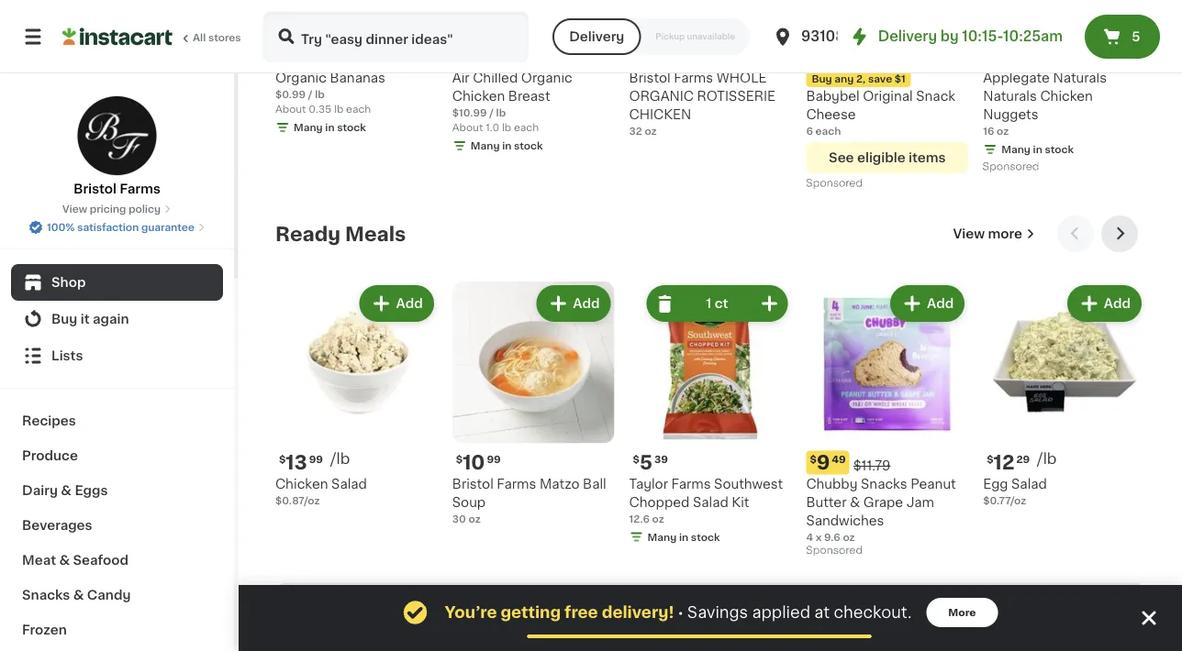 Task type: vqa. For each thing, say whether or not it's contained in the screenshot.
Ready
yes



Task type: describe. For each thing, give the bounding box(es) containing it.
more button
[[927, 599, 998, 628]]

farms for bristol farms matzo ball soup 30 oz
[[497, 478, 536, 491]]

peanut
[[911, 478, 956, 491]]

bristol farms whole organic rotisserie chicken 32 oz
[[629, 71, 776, 136]]

babybel
[[806, 90, 860, 103]]

5 inside product group
[[640, 454, 653, 473]]

$0.77/oz
[[983, 496, 1027, 506]]

taylor farms southwest chopped salad kit 12.6 oz
[[629, 478, 783, 524]]

delivery by 10:15-10:25am
[[878, 30, 1063, 43]]

$ 13 99
[[279, 454, 323, 473]]

5 inside button
[[1132, 30, 1141, 43]]

air
[[452, 71, 470, 84]]

see
[[829, 151, 854, 164]]

jam
[[907, 496, 935, 509]]

shop link
[[11, 264, 223, 301]]

0 vertical spatial 16
[[640, 47, 662, 66]]

cheese
[[806, 108, 856, 121]]

1.0
[[486, 122, 500, 132]]

chubby
[[806, 478, 858, 491]]

meat & seafood link
[[11, 543, 223, 578]]

recipes link
[[11, 404, 223, 439]]

/lb inside $ 12 29 /lb
[[1037, 452, 1057, 467]]

& for seafood
[[59, 555, 70, 567]]

add for egg salad
[[1104, 297, 1131, 310]]

southwest
[[714, 478, 783, 491]]

$ for 5
[[633, 455, 640, 465]]

pricing
[[90, 204, 126, 214]]

many down nuggets
[[1002, 144, 1031, 155]]

many in stock down nuggets
[[1002, 144, 1074, 155]]

1 10 from the top
[[463, 47, 485, 66]]

chicken salad $0.87/oz
[[275, 478, 367, 506]]

•
[[678, 606, 684, 620]]

at
[[815, 605, 830, 621]]

0.35
[[309, 104, 332, 114]]

bristol farms matzo ball soup 30 oz
[[452, 478, 607, 524]]

10:15-
[[962, 30, 1004, 43]]

delivery for delivery by 10:15-10:25am
[[878, 30, 937, 43]]

getting
[[501, 605, 561, 621]]

10:25am
[[1004, 30, 1063, 43]]

organic inside organic bananas $0.99 / lb about 0.35 lb each
[[275, 71, 327, 84]]

organic up air
[[454, 27, 496, 37]]

chicken inside 12 applegate naturals naturals chicken nuggets 16 oz
[[1041, 90, 1093, 103]]

frozen
[[22, 624, 67, 637]]

farms for taylor farms southwest chopped salad kit 12.6 oz
[[672, 478, 711, 491]]

lb up 0.35
[[315, 89, 325, 99]]

together
[[449, 611, 521, 626]]

9
[[817, 454, 830, 473]]

bristol farms
[[74, 183, 161, 196]]

frozen link
[[11, 613, 223, 648]]

30
[[452, 514, 466, 524]]

add button for chicken salad
[[361, 287, 432, 320]]

many down 1.0
[[471, 141, 500, 151]]

& for candy
[[73, 589, 84, 602]]

more
[[988, 227, 1023, 240]]

many in stock down 1.0
[[471, 141, 543, 151]]

buy it again link
[[11, 301, 223, 338]]

$ inside $ 12 29 /lb
[[987, 455, 994, 465]]

about inside air chilled organic chicken breast $10.99 / lb about 1.0 lb each
[[452, 122, 483, 132]]

sponsored badge image for applegate naturals naturals chicken nuggets
[[983, 162, 1039, 172]]

buy for buy any 2, save $1
[[812, 74, 832, 84]]

organic bananas $0.99 / lb about 0.35 lb each
[[275, 71, 385, 114]]

delivery for delivery
[[569, 30, 625, 43]]

0 vertical spatial naturals
[[1053, 71, 1107, 84]]

5 button
[[1085, 15, 1160, 59]]

see eligible items button
[[806, 142, 969, 173]]

free
[[565, 605, 598, 621]]

see eligible items
[[829, 151, 946, 164]]

oz inside chubby snacks peanut butter & grape jam sandwiches 4 x 9.6 oz
[[843, 533, 855, 543]]

delivery!
[[602, 605, 674, 621]]

bristol for 10
[[452, 478, 494, 491]]

keto
[[808, 27, 833, 37]]

$0.87/oz
[[275, 496, 320, 506]]

32
[[629, 126, 642, 136]]

chilled
[[473, 71, 518, 84]]

$11.79
[[854, 460, 891, 472]]

view pricing policy link
[[62, 202, 172, 217]]

soup
[[452, 496, 486, 509]]

in down air chilled organic chicken breast $10.99 / lb about 1.0 lb each
[[502, 141, 512, 151]]

100% satisfaction guarantee
[[47, 223, 195, 233]]

Search field
[[264, 13, 527, 61]]

(est.) for air chilled organic chicken breast
[[548, 46, 587, 60]]

lists link
[[11, 338, 223, 375]]

policy
[[129, 204, 161, 214]]

checkout.
[[834, 605, 912, 621]]

guarantee
[[141, 223, 195, 233]]

farms for bristol farms whole organic rotisserie chicken 32 oz
[[674, 71, 713, 84]]

each up chilled
[[508, 46, 545, 60]]

$ 5 39
[[633, 454, 668, 473]]

eligible
[[857, 151, 906, 164]]

applegate
[[983, 71, 1050, 84]]

99 for 10
[[487, 455, 501, 465]]

each up bananas
[[322, 46, 359, 60]]

candy
[[87, 589, 131, 602]]

satisfaction
[[77, 223, 139, 233]]

sponsored badge image for chubby snacks peanut butter & grape jam sandwiches
[[806, 546, 862, 557]]

& for eggs
[[61, 485, 72, 498]]

all
[[193, 33, 206, 43]]

rotisserie
[[697, 90, 776, 103]]

lb right 1.0
[[502, 122, 511, 132]]

$13.99 per pound element
[[275, 451, 438, 475]]

view for view pricing policy
[[62, 204, 87, 214]]

breast
[[508, 90, 550, 103]]

$ 9 49
[[810, 454, 846, 473]]

any
[[835, 74, 854, 84]]

1
[[706, 297, 712, 310]]

oz for 12
[[997, 126, 1009, 136]]

organic up 35
[[277, 27, 319, 37]]

babybel original snack cheese 6 each
[[806, 90, 956, 136]]

each (est.) for organic bananas
[[322, 46, 401, 60]]

farms for bristol farms
[[120, 183, 161, 196]]

nuggets
[[983, 108, 1039, 121]]

savings
[[687, 605, 748, 621]]

applied
[[752, 605, 811, 621]]

$ 12 29 /lb
[[987, 452, 1057, 473]]

chicken
[[629, 108, 692, 121]]

(est.) for organic bananas
[[362, 46, 401, 60]]

air chilled organic chicken breast $10.99 / lb about 1.0 lb each
[[452, 71, 573, 132]]

09
[[663, 48, 678, 58]]

bristol farms logo image
[[77, 95, 157, 176]]

product group containing 13
[[275, 282, 438, 508]]

original
[[863, 90, 913, 103]]

chubby snacks peanut butter & grape jam sandwiches 4 x 9.6 oz
[[806, 478, 956, 543]]

all stores link
[[62, 11, 242, 62]]



Task type: locate. For each thing, give the bounding box(es) containing it.
items
[[909, 151, 946, 164]]

$ inside $ 13 99
[[279, 455, 286, 465]]

buy any 2, save $1
[[812, 74, 906, 84]]

stock inside item carousel region
[[691, 533, 720, 543]]

2 horizontal spatial bristol
[[629, 71, 671, 84]]

oz right 32
[[645, 126, 657, 136]]

lb right 0.35
[[334, 104, 344, 114]]

farms
[[674, 71, 713, 84], [120, 183, 161, 196], [497, 478, 536, 491], [672, 478, 711, 491]]

product group containing 5
[[629, 282, 792, 549]]

$ up the 'soup'
[[456, 455, 463, 465]]

sponsored badge image down 9.6
[[806, 546, 862, 557]]

$ for 16
[[633, 48, 640, 58]]

100%
[[47, 223, 75, 233]]

/ inside organic bananas $0.99 / lb about 0.35 lb each
[[308, 89, 313, 99]]

organic inside air chilled organic chicken breast $10.99 / lb about 1.0 lb each
[[521, 71, 573, 84]]

1 vertical spatial 5
[[640, 454, 653, 473]]

salad inside egg salad $0.77/oz
[[1012, 478, 1047, 491]]

many in stock down chopped on the bottom right of the page
[[648, 533, 720, 543]]

$ 16 09
[[633, 47, 678, 66]]

2 add button from the left
[[538, 287, 609, 320]]

snack
[[916, 90, 956, 103]]

2 horizontal spatial salad
[[1012, 478, 1047, 491]]

& left eggs
[[61, 485, 72, 498]]

12 left 29
[[994, 454, 1015, 473]]

/lb up chicken salad $0.87/oz
[[330, 452, 350, 467]]

None search field
[[263, 11, 529, 62]]

3 add button from the left
[[892, 287, 963, 320]]

12
[[994, 47, 1015, 66], [994, 454, 1015, 473]]

1 vertical spatial buy
[[51, 313, 77, 326]]

salad inside chicken salad $0.87/oz
[[331, 478, 367, 491]]

12 applegate naturals naturals chicken nuggets 16 oz
[[983, 47, 1107, 136]]

0 horizontal spatial /lb
[[330, 452, 350, 467]]

each (est.) up bananas
[[322, 46, 401, 60]]

dairy & eggs
[[22, 485, 108, 498]]

1 horizontal spatial salad
[[693, 496, 729, 509]]

$ 10 99
[[456, 454, 501, 473]]

ball
[[583, 478, 607, 491]]

1 horizontal spatial 5
[[1132, 30, 1141, 43]]

egg
[[983, 478, 1008, 491]]

lists
[[51, 350, 83, 363]]

meat & seafood
[[22, 555, 129, 567]]

each down bananas
[[346, 104, 371, 114]]

stock down organic bananas $0.99 / lb about 0.35 lb each
[[337, 122, 366, 132]]

$10.99
[[452, 108, 487, 118]]

about
[[275, 104, 306, 114], [452, 122, 483, 132]]

1 horizontal spatial 16
[[983, 126, 995, 136]]

taylor
[[629, 478, 668, 491]]

chicken down applegate
[[1041, 90, 1093, 103]]

kit
[[732, 496, 750, 509]]

1 12 from the top
[[994, 47, 1015, 66]]

0 horizontal spatial snacks
[[22, 589, 70, 602]]

ready meals
[[275, 224, 406, 244]]

again
[[93, 313, 129, 326]]

bristol up organic
[[629, 71, 671, 84]]

0 horizontal spatial /
[[308, 89, 313, 99]]

$ for 10
[[456, 455, 463, 465]]

you're
[[445, 605, 497, 621]]

snacks inside 'link'
[[22, 589, 70, 602]]

0 horizontal spatial 16
[[640, 47, 662, 66]]

0
[[286, 47, 300, 66]]

oz for taylor
[[652, 514, 664, 524]]

add for chicken salad
[[396, 297, 423, 310]]

99 for 13
[[309, 455, 323, 465]]

0 vertical spatial 5
[[1132, 30, 1141, 43]]

each down "breast"
[[514, 122, 539, 132]]

1 vertical spatial naturals
[[983, 90, 1037, 103]]

$ for 13
[[279, 455, 286, 465]]

0 vertical spatial 10
[[463, 47, 485, 66]]

& inside chubby snacks peanut butter & grape jam sandwiches 4 x 9.6 oz
[[850, 496, 860, 509]]

farms inside bristol farms whole organic rotisserie chicken 32 oz
[[674, 71, 713, 84]]

each (est.) for air chilled organic chicken breast
[[508, 46, 587, 60]]

/ up 0.35
[[308, 89, 313, 99]]

1 vertical spatial view
[[953, 227, 985, 240]]

$ for 9
[[810, 455, 817, 465]]

0 vertical spatial buy
[[812, 74, 832, 84]]

oz down chopped on the bottom right of the page
[[652, 514, 664, 524]]

naturals up nuggets
[[983, 90, 1037, 103]]

item carousel region
[[275, 216, 1146, 569]]

0 vertical spatial sponsored badge image
[[983, 162, 1039, 172]]

$ up egg
[[987, 455, 994, 465]]

farms up chopped on the bottom right of the page
[[672, 478, 711, 491]]

& inside 'link'
[[73, 589, 84, 602]]

whole
[[717, 71, 767, 84]]

1 vertical spatial bristol
[[74, 183, 117, 196]]

0 vertical spatial bristol
[[629, 71, 671, 84]]

shop
[[51, 276, 86, 289]]

1 vertical spatial snacks
[[22, 589, 70, 602]]

all stores
[[193, 33, 241, 43]]

& up sandwiches
[[850, 496, 860, 509]]

0 horizontal spatial 99
[[309, 455, 323, 465]]

$ up "$0.87/oz"
[[279, 455, 286, 465]]

sponsored badge image
[[983, 162, 1039, 172], [806, 178, 862, 189], [806, 546, 862, 557]]

salad
[[331, 478, 367, 491], [1012, 478, 1047, 491], [693, 496, 729, 509]]

buy up babybel
[[812, 74, 832, 84]]

view up 100%
[[62, 204, 87, 214]]

view for view more
[[953, 227, 985, 240]]

organic
[[629, 90, 694, 103]]

2 vertical spatial bristol
[[452, 478, 494, 491]]

1 vertical spatial sponsored badge image
[[806, 178, 862, 189]]

1 add button from the left
[[361, 287, 432, 320]]

more
[[949, 608, 976, 618]]

/
[[308, 89, 313, 99], [490, 108, 494, 118]]

2 each (est.) from the left
[[508, 46, 587, 60]]

many inside product group
[[648, 533, 677, 543]]

16 down nuggets
[[983, 126, 995, 136]]

delivery inside button
[[569, 30, 625, 43]]

buy it again
[[51, 313, 129, 326]]

salad for 12
[[1012, 478, 1047, 491]]

salad inside taylor farms southwest chopped salad kit 12.6 oz
[[693, 496, 729, 509]]

0 horizontal spatial salad
[[331, 478, 367, 491]]

1 horizontal spatial buy
[[812, 74, 832, 84]]

it
[[81, 313, 90, 326]]

each inside organic bananas $0.99 / lb about 0.35 lb each
[[346, 104, 371, 114]]

99 inside $ 13 99
[[309, 455, 323, 465]]

many down 0.35
[[294, 122, 323, 132]]

1 horizontal spatial snacks
[[861, 478, 908, 491]]

& left candy
[[73, 589, 84, 602]]

1 horizontal spatial (est.)
[[548, 46, 587, 60]]

service type group
[[553, 18, 750, 55]]

naturals
[[1053, 71, 1107, 84], [983, 90, 1037, 103]]

0 horizontal spatial delivery
[[569, 30, 625, 43]]

10
[[463, 47, 485, 66], [463, 454, 485, 473]]

product group containing 9
[[806, 282, 969, 561]]

/lb right 29
[[1037, 452, 1057, 467]]

oz right 9.6
[[843, 533, 855, 543]]

0 vertical spatial about
[[275, 104, 306, 114]]

12 up applegate
[[994, 47, 1015, 66]]

oz down nuggets
[[997, 126, 1009, 136]]

farms down 09
[[674, 71, 713, 84]]

treatment tracker modal dialog
[[239, 586, 1182, 652]]

each inside air chilled organic chicken breast $10.99 / lb about 1.0 lb each
[[514, 122, 539, 132]]

naturals down 5 button
[[1053, 71, 1107, 84]]

chicken inside chicken salad $0.87/oz
[[275, 478, 328, 491]]

1 vertical spatial about
[[452, 122, 483, 132]]

1 99 from the left
[[309, 455, 323, 465]]

4 add from the left
[[1104, 297, 1131, 310]]

bristol up the 'soup'
[[452, 478, 494, 491]]

0 horizontal spatial 5
[[640, 454, 653, 473]]

oz inside 12 applegate naturals naturals chicken nuggets 16 oz
[[997, 126, 1009, 136]]

farms inside the bristol farms link
[[120, 183, 161, 196]]

$ inside $ 9 49
[[810, 455, 817, 465]]

(est.) inside $10.99 each (estimated) element
[[548, 46, 587, 60]]

2 add from the left
[[573, 297, 600, 310]]

stock down 12 applegate naturals naturals chicken nuggets 16 oz
[[1045, 144, 1074, 155]]

$ inside $ 16 09
[[633, 48, 640, 58]]

each (est.) up "breast"
[[508, 46, 587, 60]]

29
[[1017, 455, 1030, 465]]

1 vertical spatial 16
[[983, 126, 995, 136]]

add button for bristol farms matzo ball soup
[[538, 287, 609, 320]]

0 horizontal spatial about
[[275, 104, 306, 114]]

view inside popup button
[[953, 227, 985, 240]]

add button for egg salad
[[1069, 287, 1140, 320]]

snacks up "frozen"
[[22, 589, 70, 602]]

3 add from the left
[[927, 297, 954, 310]]

delivery up $10.99 each (estimated) element
[[569, 30, 625, 43]]

16 left 09
[[640, 47, 662, 66]]

0 vertical spatial /
[[308, 89, 313, 99]]

$7.49 element
[[806, 45, 969, 69]]

$ inside $ 10 99
[[456, 455, 463, 465]]

stock down taylor farms southwest chopped salad kit 12.6 oz
[[691, 533, 720, 543]]

1 horizontal spatial 99
[[487, 455, 501, 465]]

beverages link
[[11, 509, 223, 543]]

view pricing policy
[[62, 204, 161, 214]]

buy for buy it again
[[51, 313, 77, 326]]

4 add button from the left
[[1069, 287, 1140, 320]]

grape
[[864, 496, 903, 509]]

1 vertical spatial /
[[490, 108, 494, 118]]

product group containing 10
[[452, 282, 615, 527]]

ready
[[275, 224, 341, 244]]

chicken up $10.99
[[452, 90, 505, 103]]

1 horizontal spatial /
[[490, 108, 494, 118]]

5
[[1132, 30, 1141, 43], [640, 454, 653, 473]]

view more button
[[946, 216, 1043, 252]]

49
[[832, 455, 846, 465]]

snacks & candy link
[[11, 578, 223, 613]]

product group
[[806, 0, 969, 194], [983, 0, 1146, 177], [275, 282, 438, 508], [452, 282, 615, 527], [629, 282, 792, 549], [806, 282, 969, 561], [983, 282, 1146, 508]]

/ inside air chilled organic chicken breast $10.99 / lb about 1.0 lb each
[[490, 108, 494, 118]]

1 horizontal spatial about
[[452, 122, 483, 132]]

save
[[868, 74, 893, 84]]

(est.) inside $0.35 each (estimated) element
[[362, 46, 401, 60]]

salad down "$13.99 per pound" 'element'
[[331, 478, 367, 491]]

• savings applied at checkout.
[[678, 605, 912, 621]]

salad left kit
[[693, 496, 729, 509]]

view more
[[953, 227, 1023, 240]]

2 99 from the left
[[487, 455, 501, 465]]

oz for bristol
[[645, 126, 657, 136]]

6
[[806, 126, 813, 136]]

bristol inside bristol farms whole organic rotisserie chicken 32 oz
[[629, 71, 671, 84]]

chicken inside air chilled organic chicken breast $10.99 / lb about 1.0 lb each
[[452, 90, 505, 103]]

organic up $0.99
[[275, 71, 327, 84]]

0 vertical spatial 12
[[994, 47, 1015, 66]]

1 horizontal spatial bristol
[[452, 478, 494, 491]]

0 horizontal spatial chicken
[[275, 478, 328, 491]]

12 inside 12 applegate naturals naturals chicken nuggets 16 oz
[[994, 47, 1015, 66]]

bristol up pricing
[[74, 183, 117, 196]]

many down "12.6" at the right of the page
[[648, 533, 677, 543]]

1 horizontal spatial /lb
[[1037, 452, 1057, 467]]

oz inside bristol farms whole organic rotisserie chicken 32 oz
[[645, 126, 657, 136]]

1 horizontal spatial naturals
[[1053, 71, 1107, 84]]

2 12 from the top
[[994, 454, 1015, 473]]

/lb inside "$13.99 per pound" 'element'
[[330, 452, 350, 467]]

2 vertical spatial sponsored badge image
[[806, 546, 862, 557]]

(est.) up "breast"
[[548, 46, 587, 60]]

93108
[[802, 30, 845, 43]]

0 horizontal spatial each (est.)
[[322, 46, 401, 60]]

93108 button
[[772, 11, 882, 62]]

farms inside the bristol farms matzo ball soup 30 oz
[[497, 478, 536, 491]]

1 horizontal spatial delivery
[[878, 30, 937, 43]]

0 vertical spatial view
[[62, 204, 87, 214]]

each down cheese
[[816, 126, 841, 136]]

0 horizontal spatial bristol
[[74, 183, 117, 196]]

many in stock inside item carousel region
[[648, 533, 720, 543]]

10 inside item carousel region
[[463, 454, 485, 473]]

farms left matzo
[[497, 478, 536, 491]]

in down 0.35
[[325, 122, 335, 132]]

2 10 from the top
[[463, 454, 485, 473]]

& right meat
[[59, 555, 70, 567]]

dairy & eggs link
[[11, 474, 223, 509]]

farms up 'policy'
[[120, 183, 161, 196]]

39
[[654, 455, 668, 465]]

0 horizontal spatial naturals
[[983, 90, 1037, 103]]

snacks up the grape
[[861, 478, 908, 491]]

salad down $ 12 29 /lb
[[1012, 478, 1047, 491]]

produce link
[[11, 439, 223, 474]]

$0.35 each (estimated) element
[[275, 45, 438, 69]]

about inside organic bananas $0.99 / lb about 0.35 lb each
[[275, 104, 306, 114]]

farms inside taylor farms southwest chopped salad kit 12.6 oz
[[672, 478, 711, 491]]

delivery up $7.49 element at the top right
[[878, 30, 937, 43]]

x
[[816, 533, 822, 543]]

2,
[[857, 74, 866, 84]]

organic down $10.99 each (estimated) element
[[521, 71, 573, 84]]

about down $10.99
[[452, 122, 483, 132]]

1 add from the left
[[396, 297, 423, 310]]

16 inside 12 applegate naturals naturals chicken nuggets 16 oz
[[983, 126, 995, 136]]

add
[[396, 297, 423, 310], [573, 297, 600, 310], [927, 297, 954, 310], [1104, 297, 1131, 310]]

about down $0.99
[[275, 104, 306, 114]]

sponsored badge image down nuggets
[[983, 162, 1039, 172]]

$9.49 original price: $11.79 element
[[806, 451, 969, 475]]

1 /lb from the left
[[330, 452, 350, 467]]

snacks inside chubby snacks peanut butter & grape jam sandwiches 4 x 9.6 oz
[[861, 478, 908, 491]]

buy left it at the left of the page
[[51, 313, 77, 326]]

$ inside $ 5 39
[[633, 455, 640, 465]]

2 (est.) from the left
[[548, 46, 587, 60]]

each (est.) inside $0.35 each (estimated) element
[[322, 46, 401, 60]]

add for bristol farms matzo ball soup
[[573, 297, 600, 310]]

each inside babybel original snack cheese 6 each
[[816, 126, 841, 136]]

stock
[[337, 122, 366, 132], [514, 141, 543, 151], [1045, 144, 1074, 155], [691, 533, 720, 543]]

increment quantity of taylor farms southwest chopped salad kit image
[[759, 293, 781, 315]]

/ up 1.0
[[490, 108, 494, 118]]

2 horizontal spatial chicken
[[1041, 90, 1093, 103]]

stock down air chilled organic chicken breast $10.99 / lb about 1.0 lb each
[[514, 141, 543, 151]]

each
[[322, 46, 359, 60], [508, 46, 545, 60], [346, 104, 371, 114], [514, 122, 539, 132], [816, 126, 841, 136]]

oz inside the bristol farms matzo ball soup 30 oz
[[469, 514, 481, 524]]

99 up the bristol farms matzo ball soup 30 oz
[[487, 455, 501, 465]]

$ left 09
[[633, 48, 640, 58]]

many in stock
[[294, 122, 366, 132], [471, 141, 543, 151], [1002, 144, 1074, 155], [648, 533, 720, 543]]

$ left 49
[[810, 455, 817, 465]]

frequently bought together section
[[275, 584, 1146, 652]]

1 vertical spatial 12
[[994, 454, 1015, 473]]

produce
[[22, 450, 78, 463]]

delivery
[[878, 30, 937, 43], [569, 30, 625, 43]]

1 (est.) from the left
[[362, 46, 401, 60]]

$12.29 per pound element
[[983, 451, 1146, 475]]

seafood
[[73, 555, 129, 567]]

1 vertical spatial 10
[[463, 454, 485, 473]]

sponsored badge image down see
[[806, 178, 862, 189]]

in down nuggets
[[1033, 144, 1043, 155]]

in inside item carousel region
[[679, 533, 689, 543]]

instacart logo image
[[62, 26, 173, 48]]

99 inside $ 10 99
[[487, 455, 501, 465]]

bristol inside the bristol farms matzo ball soup 30 oz
[[452, 478, 494, 491]]

remove taylor farms southwest chopped salad kit image
[[654, 293, 676, 315]]

$10.99 each (estimated) element
[[452, 45, 615, 69]]

oz inside taylor farms southwest chopped salad kit 12.6 oz
[[652, 514, 664, 524]]

2 /lb from the left
[[1037, 452, 1057, 467]]

oz right 30
[[469, 514, 481, 524]]

1 horizontal spatial view
[[953, 227, 985, 240]]

$ left 39 at the right
[[633, 455, 640, 465]]

1 horizontal spatial chicken
[[452, 90, 505, 103]]

lb up 1.0
[[496, 108, 506, 118]]

(est.) up bananas
[[362, 46, 401, 60]]

10 up air
[[463, 47, 485, 66]]

egg salad $0.77/oz
[[983, 478, 1047, 506]]

0 horizontal spatial view
[[62, 204, 87, 214]]

butter
[[806, 496, 847, 509]]

chicken up "$0.87/oz"
[[275, 478, 328, 491]]

in down chopped on the bottom right of the page
[[679, 533, 689, 543]]

(est.)
[[362, 46, 401, 60], [548, 46, 587, 60]]

0 vertical spatial snacks
[[861, 478, 908, 491]]

99 right 13
[[309, 455, 323, 465]]

in
[[325, 122, 335, 132], [502, 141, 512, 151], [1033, 144, 1043, 155], [679, 533, 689, 543]]

product group containing babybel original snack cheese
[[806, 0, 969, 194]]

12 inside $ 12 29 /lb
[[994, 454, 1015, 473]]

many in stock down 0.35
[[294, 122, 366, 132]]

0 horizontal spatial buy
[[51, 313, 77, 326]]

salad for 13
[[331, 478, 367, 491]]

each (est.) inside $10.99 each (estimated) element
[[508, 46, 587, 60]]

1 each (est.) from the left
[[322, 46, 401, 60]]

1 horizontal spatial each (est.)
[[508, 46, 587, 60]]

bristol for 16
[[629, 71, 671, 84]]

10 up the 'soup'
[[463, 454, 485, 473]]

chopped
[[629, 496, 690, 509]]

view left more
[[953, 227, 985, 240]]

0 horizontal spatial (est.)
[[362, 46, 401, 60]]



